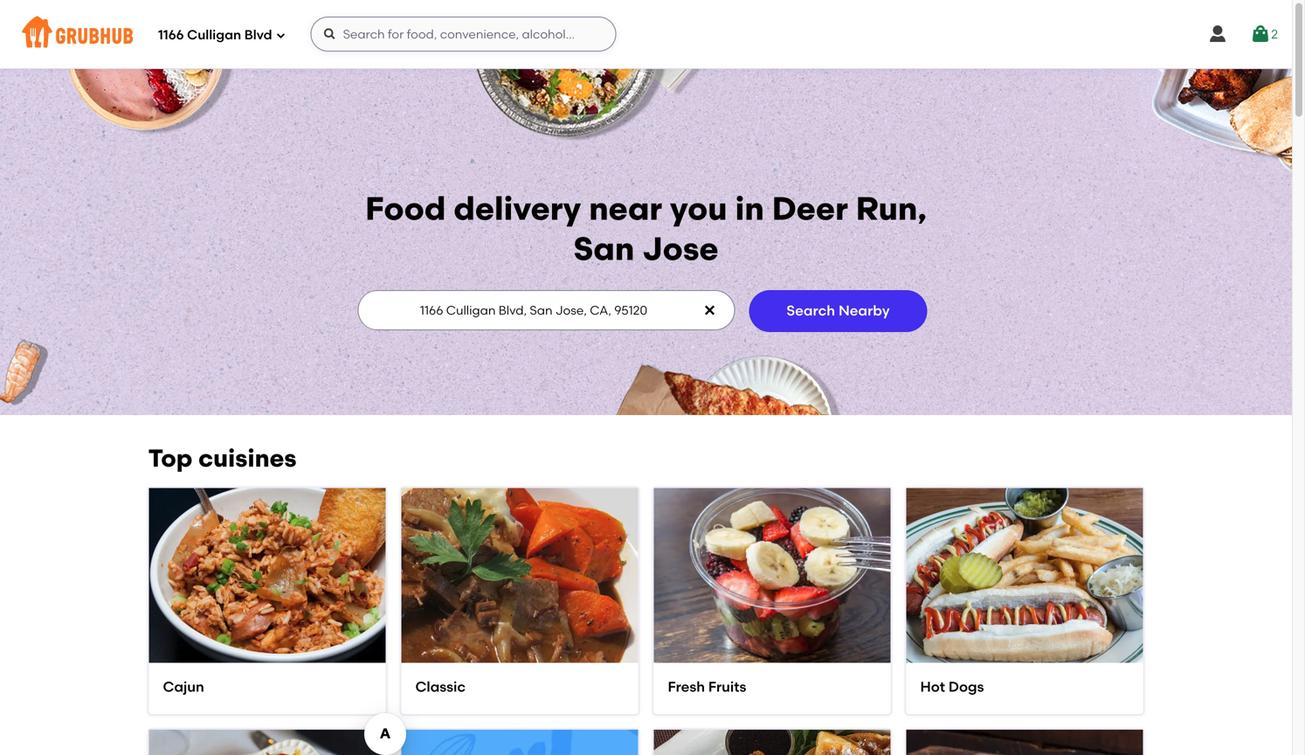 Task type: vqa. For each thing, say whether or not it's contained in the screenshot.
svg image inside the '2' button
yes



Task type: locate. For each thing, give the bounding box(es) containing it.
nearby
[[839, 302, 890, 319]]

top cuisines
[[148, 443, 297, 473]]

fresh fruits
[[668, 678, 747, 695]]

in
[[735, 189, 765, 228]]

svg image
[[1208, 24, 1229, 45], [1251, 24, 1272, 45], [323, 27, 337, 41], [276, 30, 286, 41], [703, 303, 717, 317]]

classic link
[[416, 677, 624, 697]]

cajun delivery image
[[149, 457, 386, 694]]

food delivery near you in deer run, san jose
[[365, 189, 927, 268]]

fresh fruits link
[[668, 677, 877, 697]]

cajun
[[163, 678, 204, 695]]

browse hero image
[[0, 65, 1293, 415]]

hot dogs delivery image
[[907, 457, 1144, 694]]

fresh fruits delivery image
[[654, 457, 891, 694]]

near
[[589, 189, 663, 228]]

san
[[574, 229, 635, 268]]

fruits
[[709, 678, 747, 695]]

2
[[1272, 27, 1279, 41]]

hot dogs
[[921, 678, 984, 695]]

delivery
[[454, 189, 581, 228]]

classic
[[416, 678, 466, 695]]



Task type: describe. For each thing, give the bounding box(es) containing it.
search
[[787, 302, 836, 319]]

food
[[365, 189, 446, 228]]

cuisines
[[198, 443, 297, 473]]

classic delivery image
[[402, 457, 638, 694]]

dogs
[[949, 678, 984, 695]]

blvd
[[244, 27, 272, 43]]

cajun link
[[163, 677, 372, 697]]

main navigation navigation
[[0, 0, 1293, 68]]

you
[[670, 189, 728, 228]]

culligan
[[187, 27, 241, 43]]

svg image inside "2" button
[[1251, 24, 1272, 45]]

1166
[[158, 27, 184, 43]]

top
[[148, 443, 193, 473]]

jose
[[643, 229, 719, 268]]

hot dogs link
[[921, 677, 1130, 697]]

fresh
[[668, 678, 705, 695]]

Search for food, convenience, alcohol... search field
[[311, 17, 617, 52]]

hot
[[921, 678, 946, 695]]

search nearby button
[[749, 290, 928, 332]]

search nearby
[[787, 302, 890, 319]]

run,
[[856, 189, 927, 228]]

deer
[[772, 189, 848, 228]]

1166 culligan blvd
[[158, 27, 272, 43]]

2 button
[[1251, 18, 1279, 50]]

Search Address search field
[[358, 291, 734, 329]]



